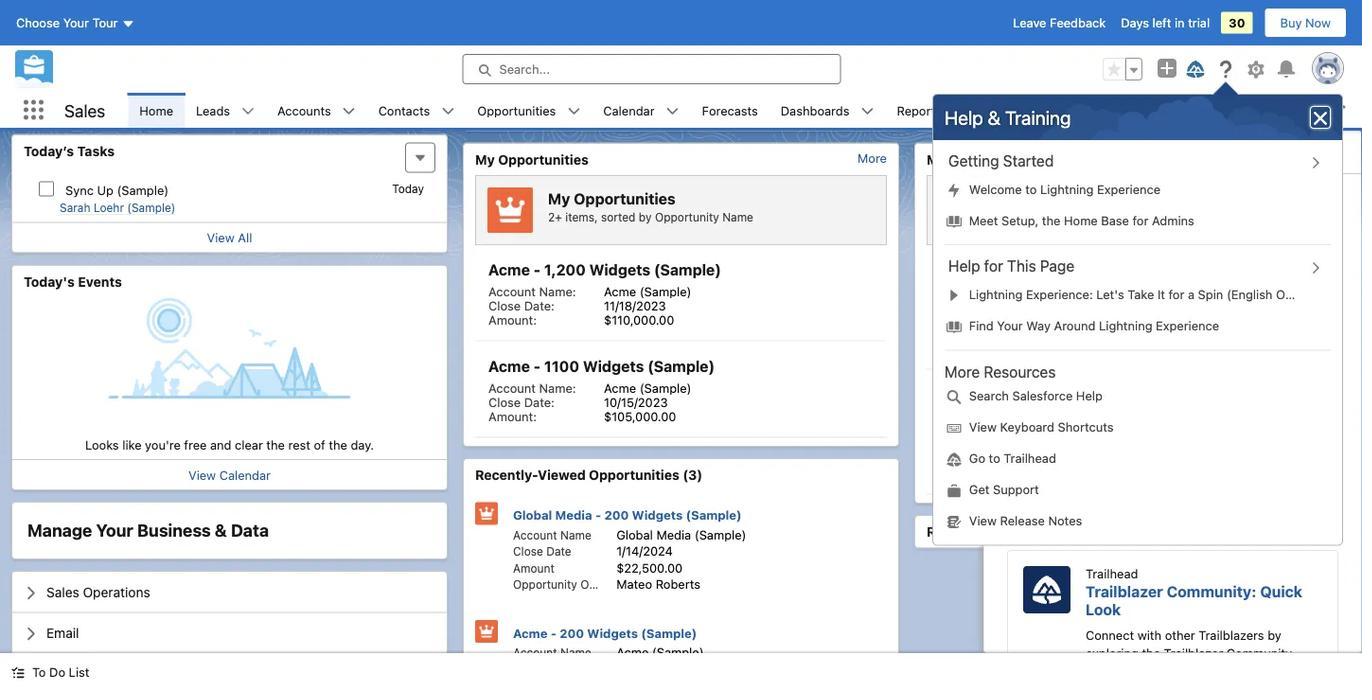 Task type: locate. For each thing, give the bounding box(es) containing it.
2 lead from the top
[[940, 341, 968, 356]]

1 info@salesforce.com from the top
[[1056, 285, 1176, 299]]

find your way around lightning experience
[[969, 319, 1220, 333], [1086, 376, 1320, 412]]

way inside help & training dialog
[[1027, 319, 1051, 333]]

0 vertical spatial phone:
[[940, 299, 980, 313]]

1 vertical spatial close
[[489, 395, 521, 410]]

page up 'experience:' in the right of the page
[[1040, 258, 1075, 276]]

widgets down opportunity owner mateo roberts
[[587, 626, 638, 641]]

2 vertical spatial for
[[1169, 288, 1185, 302]]

1 vertical spatial 1 (800) 667-6389
[[1056, 424, 1160, 438]]

0 vertical spatial and
[[1175, 249, 1196, 263]]

email
[[46, 626, 79, 641]]

0 vertical spatial 6389
[[1129, 299, 1160, 313]]

0 horizontal spatial 200
[[560, 626, 584, 641]]

0 horizontal spatial viewed
[[538, 468, 586, 483]]

items, down welcome to lightning experience
[[1017, 211, 1050, 224]]

name: for 1,200
[[539, 285, 576, 299]]

for for meet setup, the home base for admins
[[1133, 214, 1149, 228]]

0 horizontal spatial opportunity
[[513, 579, 578, 592]]

widgets for 200
[[587, 626, 638, 641]]

2 1 (800) 667-6389 from the top
[[1056, 424, 1160, 438]]

1 for steele
[[1056, 299, 1062, 313]]

0 horizontal spatial view report link
[[24, 100, 93, 115]]

the right setup,
[[1042, 214, 1061, 228]]

quotes list item
[[978, 93, 1067, 128]]

0 vertical spatial media
[[555, 508, 592, 523]]

acme (sample) down acme - 200 widgets (sample)
[[617, 646, 704, 660]]

2 items, from the left
[[1017, 211, 1050, 224]]

search
[[969, 389, 1009, 403]]

sorted for opportunities
[[601, 211, 636, 224]]

your inside help & training dialog
[[997, 319, 1023, 333]]

1 2+ from the left
[[548, 211, 562, 224]]

sorted
[[601, 211, 636, 224], [1053, 211, 1088, 224]]

2 lead source: from the top
[[940, 466, 1015, 481]]

home left leads link
[[139, 103, 173, 117]]

text default image left do
[[11, 666, 25, 679]]

find your way around lightning experience link down the lightning experience: let's take it for a spin (english only)
[[934, 311, 1343, 343]]

close date: down 1,200 in the top left of the page
[[489, 299, 555, 313]]

reports list item
[[886, 93, 978, 128]]

my up setup,
[[1000, 190, 1022, 208]]

sales right is
[[1157, 148, 1197, 166]]

0 vertical spatial 1 (800) 667-6389
[[1056, 299, 1160, 313]]

close date
[[513, 545, 572, 559]]

1 items, from the left
[[565, 211, 598, 224]]

1 1 from the top
[[1056, 299, 1062, 313]]

group
[[1103, 58, 1143, 80]]

community.
[[1227, 646, 1295, 661]]

1 more link from the left
[[858, 152, 887, 166]]

more up maria
[[945, 363, 980, 381]]

view report link
[[24, 100, 93, 115], [475, 100, 545, 123], [927, 100, 997, 123]]

text default image
[[242, 105, 255, 118], [442, 105, 455, 118], [567, 105, 581, 118], [666, 105, 679, 118], [861, 105, 874, 118], [865, 106, 879, 119], [1317, 106, 1330, 119], [1310, 262, 1323, 275], [947, 289, 962, 304], [947, 320, 962, 335], [947, 421, 962, 436], [947, 453, 962, 468], [947, 484, 962, 499], [947, 515, 962, 530], [24, 586, 39, 601], [24, 627, 39, 642]]

go to trailhead link
[[934, 444, 1343, 475]]

0 horizontal spatial page
[[1040, 258, 1075, 276]]

1 (800) 667-6389 for john steele (sample)
[[1056, 299, 1160, 313]]

as left dashboards
[[736, 105, 749, 118]]

leads
[[196, 103, 230, 117], [950, 152, 989, 168], [1026, 190, 1069, 208], [1041, 525, 1080, 540]]

contacts link
[[367, 93, 442, 128]]

text default image inside meet setup, the home base for admins link
[[947, 215, 962, 230]]

2 667- from the top
[[1101, 424, 1129, 438]]

text default image right accounts
[[342, 105, 356, 118]]

amount:
[[489, 313, 537, 327], [489, 410, 537, 424]]

around
[[1054, 319, 1096, 333], [1193, 376, 1247, 394]]

by up the acme - 1,200 widgets (sample)
[[639, 211, 652, 224]]

1 vertical spatial data
[[46, 667, 75, 682]]

sorted inside my opportunities 2+ items, sorted by opportunity name
[[601, 211, 636, 224]]

1 horizontal spatial –
[[1244, 212, 1251, 226]]

3 lead from the top
[[940, 452, 968, 466]]

a inside dialog
[[1188, 288, 1195, 302]]

sales inside sales operations dropdown button
[[46, 585, 79, 600]]

lightning
[[1041, 182, 1094, 196], [969, 288, 1023, 302], [1099, 319, 1153, 333], [1251, 376, 1320, 394]]

0 vertical spatial trailblazer
[[1086, 583, 1164, 601]]

to down your
[[1250, 249, 1262, 263]]

page for help for this page
[[1040, 258, 1075, 276]]

days left in trial
[[1121, 16, 1210, 30]]

1 vertical spatial info@salesforce.com link
[[1056, 410, 1176, 424]]

$110,000.00
[[604, 313, 675, 327]]

for for lightning experience: let's take it for a spin (english only)
[[1169, 288, 1185, 302]]

text default image right the types,
[[1310, 157, 1323, 170]]

close for global media - 200 widgets (sample)
[[513, 545, 543, 559]]

close date: for 1,200
[[489, 299, 555, 313]]

1 account name from the top
[[513, 529, 592, 542]]

around down spin
[[1193, 376, 1247, 394]]

acme down amount
[[513, 626, 548, 641]]

0 vertical spatial source:
[[971, 341, 1015, 356]]

1 horizontal spatial calendar
[[603, 103, 655, 117]]

acme (sample) up $105,000.00
[[604, 381, 692, 395]]

tasks
[[77, 143, 115, 159]]

0 vertical spatial viewed
[[538, 468, 586, 483]]

– up 'motivated'
[[1146, 230, 1153, 245]]

more
[[858, 152, 887, 166], [1310, 152, 1339, 166], [945, 363, 980, 381]]

1 date: from the top
[[524, 299, 555, 313]]

1 vertical spatial account name
[[513, 647, 592, 660]]

my down the opportunities link
[[475, 152, 495, 168]]

0 horizontal spatial to
[[32, 665, 46, 679]]

by inside my leads 2+ items, sorted by phone
[[1091, 211, 1104, 224]]

recently- for recently-viewed opportunities (3)
[[475, 468, 538, 483]]

1 horizontal spatial view report
[[475, 100, 545, 115]]

find
[[969, 319, 994, 333], [1086, 376, 1118, 394]]

feedback
[[1050, 16, 1106, 30]]

0 horizontal spatial media
[[555, 508, 592, 523]]

lead source: down go
[[940, 466, 1015, 481]]

name for acme (sample)
[[561, 647, 592, 660]]

as right leads list item
[[307, 101, 321, 114]]

and down quotas
[[1175, 249, 1196, 263]]

data button
[[12, 654, 447, 691]]

2 1 from the top
[[1056, 424, 1062, 438]]

1 horizontal spatial 200
[[605, 508, 629, 523]]

items, for opportunities
[[565, 211, 598, 224]]

and inside what is a sales quota? types, examples &amp; how to set goals learn how to set ambitious – but attainable – quotas to keep your sales reps motivated and on track to sales targets. ~11 mins
[[1175, 249, 1196, 263]]

0 horizontal spatial view report
[[24, 100, 93, 115]]

0 horizontal spatial trailhead
[[1004, 452, 1057, 466]]

the inside help & training dialog
[[1042, 214, 1061, 228]]

0 vertical spatial recently-
[[475, 468, 538, 483]]

widgets up 10/15/2023
[[583, 358, 644, 376]]

1 source: from the top
[[971, 341, 1015, 356]]

your
[[63, 16, 89, 30], [997, 319, 1023, 333], [1121, 376, 1155, 394], [96, 521, 133, 541]]

sarah loehr (sample) link
[[60, 202, 176, 216]]

1 vertical spatial lead source:
[[940, 466, 1015, 481]]

(800)
[[1065, 299, 1097, 313], [1065, 424, 1097, 438]]

1 1 (800) 667-6389 from the top
[[1056, 299, 1160, 313]]

0 horizontal spatial as
[[307, 101, 321, 114]]

items, up 1,200 in the top left of the page
[[565, 211, 598, 224]]

my leads 2+ items, sorted by phone
[[1000, 190, 1141, 224]]

lead source: for john
[[940, 341, 1015, 356]]

list containing search salesforce help
[[934, 381, 1343, 538]]

~11
[[1277, 273, 1294, 286]]

lead status: for john
[[940, 327, 1012, 341]]

email:
[[940, 285, 975, 299], [940, 410, 975, 424]]

left
[[1153, 16, 1172, 30]]

a inside what is a sales quota? types, examples &amp; how to set goals learn how to set ambitious – but attainable – quotas to keep your sales reps motivated and on track to sales targets. ~11 mins
[[1145, 148, 1154, 166]]

my inside my opportunities 2+ items, sorted by opportunity name
[[548, 190, 570, 208]]

0 vertical spatial close date:
[[489, 299, 555, 313]]

sales right your
[[1274, 230, 1303, 245]]

200 down owner
[[560, 626, 584, 641]]

help for help & training
[[945, 107, 984, 129]]

& inside dialog
[[988, 107, 1001, 129]]

more inside help & training dialog
[[945, 363, 980, 381]]

text default image inside email dropdown button
[[24, 627, 39, 642]]

more down dashboards list item
[[858, 152, 887, 166]]

date: for 1100
[[524, 395, 555, 410]]

1 vertical spatial to
[[32, 665, 46, 679]]

1 vertical spatial status:
[[971, 452, 1012, 466]]

as for first view report link from right
[[1188, 105, 1201, 118]]

list containing lightning experience: let's take it for a spin (english only)
[[934, 280, 1343, 343]]

opportunities down search...
[[478, 103, 556, 117]]

trailblazer up connect
[[1086, 583, 1164, 601]]

1 horizontal spatial trailhead
[[1086, 566, 1139, 581]]

1 close date: from the top
[[489, 299, 555, 313]]

as for 2nd view report link from left
[[736, 105, 749, 118]]

of left dashboards
[[753, 105, 763, 118]]

reports link
[[886, 93, 953, 128]]

viewed for leads
[[990, 525, 1038, 540]]

1 vertical spatial 1
[[1056, 424, 1062, 438]]

connect
[[1086, 628, 1135, 642]]

lead for trade show
[[940, 341, 968, 356]]

and right free
[[210, 438, 232, 452]]

phone
[[1107, 211, 1141, 224]]

0 vertical spatial date:
[[524, 299, 555, 313]]

1
[[1056, 299, 1062, 313], [1056, 424, 1062, 438]]

for right john
[[985, 258, 1004, 276]]

200 up 1/14/2024
[[605, 508, 629, 523]]

0 vertical spatial find your way around lightning experience
[[969, 319, 1220, 333]]

salesforce
[[1013, 389, 1073, 403]]

date: down 1100
[[524, 395, 555, 410]]

1 horizontal spatial by
[[1091, 211, 1104, 224]]

0 vertical spatial sales
[[64, 100, 105, 120]]

1 horizontal spatial opportunity
[[655, 211, 719, 224]]

to up trade
[[1067, 314, 1082, 332]]

your inside popup button
[[63, 16, 89, 30]]

0 vertical spatial opportunity
[[655, 211, 719, 224]]

1 horizontal spatial view report link
[[475, 100, 545, 123]]

find up more resources
[[969, 319, 994, 333]]

status: up more resources
[[971, 327, 1012, 341]]

more link down dashboards list item
[[858, 152, 887, 166]]

widgets up 11/18/2023
[[590, 261, 651, 279]]

1 sorted from the left
[[601, 211, 636, 224]]

$22,500.00
[[617, 561, 683, 575]]

help inside 'button'
[[949, 258, 981, 276]]

get support link
[[934, 475, 1343, 507]]

2 email: from the top
[[940, 410, 975, 424]]

1 vertical spatial account name:
[[489, 381, 576, 395]]

1 vertical spatial page
[[1121, 314, 1157, 332]]

2 vertical spatial close
[[513, 545, 543, 559]]

my
[[475, 152, 495, 168], [927, 152, 947, 168], [548, 190, 570, 208], [1000, 190, 1022, 208]]

more link right the types,
[[1310, 152, 1339, 166]]

0 vertical spatial info@salesforce.com
[[1056, 285, 1176, 299]]

the down 'with'
[[1142, 646, 1161, 661]]

account name up date
[[513, 529, 592, 542]]

0 horizontal spatial calendar
[[219, 468, 271, 482]]

2 source: from the top
[[971, 466, 1015, 481]]

lead status:
[[940, 327, 1012, 341], [940, 452, 1012, 466]]

media up 1/14/2024
[[657, 528, 691, 542]]

trailhead inside help & training dialog
[[1004, 452, 1057, 466]]

experience
[[1098, 182, 1161, 196], [1156, 319, 1220, 333], [1086, 394, 1168, 412]]

to inside what is a sales quota? types, examples &amp; how to set goals learn how to set ambitious – but attainable – quotas to keep your sales reps motivated and on track to sales targets. ~11 mins
[[1249, 166, 1266, 184]]

take
[[1128, 288, 1155, 302]]

sorted up the acme - 1,200 widgets (sample)
[[601, 211, 636, 224]]

choose your tour
[[16, 16, 118, 30]]

0 vertical spatial calendar
[[603, 103, 655, 117]]

forecasts link
[[691, 93, 770, 128]]

name inside my opportunities 2+ items, sorted by opportunity name
[[723, 211, 754, 224]]

0 vertical spatial close
[[489, 299, 521, 313]]

my for my opportunities 2+ items, sorted by opportunity name
[[548, 190, 570, 208]]

1 horizontal spatial to
[[1249, 166, 1266, 184]]

opportunity
[[655, 211, 719, 224], [513, 579, 578, 592]]

welcome
[[969, 182, 1022, 196]]

recently-
[[475, 468, 538, 483], [927, 525, 990, 540]]

1 email: from the top
[[940, 285, 975, 299]]

text default image for meet setup, the home base for admins
[[947, 215, 962, 230]]

(800) for maria gardner (sample)
[[1065, 424, 1097, 438]]

data down the view calendar link
[[231, 521, 269, 541]]

my for my leads 2+ items, sorted by phone
[[1000, 190, 1022, 208]]

1 vertical spatial trailblazer
[[1164, 646, 1224, 661]]

around up trade
[[1054, 319, 1096, 333]]

1 (800) 667-6389
[[1056, 299, 1160, 313], [1056, 424, 1160, 438]]

text default image
[[342, 105, 356, 118], [1310, 157, 1323, 170], [947, 183, 962, 198], [947, 215, 962, 230], [947, 390, 962, 405], [11, 666, 25, 679]]

by down goals
[[1091, 211, 1104, 224]]

items, inside my opportunities 2+ items, sorted by opportunity name
[[565, 211, 598, 224]]

0 horizontal spatial more link
[[858, 152, 887, 166]]

account
[[489, 285, 536, 299], [489, 381, 536, 395], [513, 529, 557, 542], [513, 647, 557, 660]]

1 vertical spatial experience
[[1156, 319, 1220, 333]]

2 info@salesforce.com from the top
[[1056, 410, 1176, 424]]

close for acme - 1100 widgets (sample)
[[489, 395, 521, 410]]

view all link
[[207, 231, 252, 245]]

widgets up global media (sample)
[[632, 508, 683, 523]]

0 horizontal spatial sorted
[[601, 211, 636, 224]]

company: for maria
[[940, 438, 998, 452]]

account name for acme (sample)
[[513, 647, 592, 660]]

john
[[940, 261, 976, 279]]

my opportunities 2+ items, sorted by opportunity name
[[548, 190, 754, 224]]

acme (sample)
[[604, 285, 692, 299], [604, 381, 692, 395], [617, 646, 704, 660]]

1 status: from the top
[[971, 327, 1012, 341]]

& left training
[[988, 107, 1001, 129]]

0 horizontal spatial at
[[373, 101, 383, 114]]

date:
[[524, 299, 555, 313], [524, 395, 555, 410]]

0 vertical spatial &
[[988, 107, 1001, 129]]

0 vertical spatial data
[[231, 521, 269, 541]]

2 vertical spatial acme (sample)
[[617, 646, 704, 660]]

the left day. on the bottom left of the page
[[329, 438, 347, 452]]

accounts list item
[[266, 93, 367, 128]]

sales up email
[[46, 585, 79, 600]]

items, inside my leads 2+ items, sorted by phone
[[1017, 211, 1050, 224]]

1 horizontal spatial home
[[1064, 214, 1098, 228]]

1 vertical spatial a
[[1188, 288, 1195, 302]]

2+ inside my leads 2+ items, sorted by phone
[[1000, 211, 1014, 224]]

by inside my opportunities 2+ items, sorted by opportunity name
[[639, 211, 652, 224]]

media for (sample)
[[657, 528, 691, 542]]

leads right home link at left
[[196, 103, 230, 117]]

data down email
[[46, 667, 75, 682]]

text default image left search
[[947, 390, 962, 405]]

text default image inside welcome to lightning experience link
[[947, 183, 962, 198]]

1 vertical spatial (800)
[[1065, 424, 1097, 438]]

your left tour
[[63, 16, 89, 30]]

2 info@salesforce.com link from the top
[[1056, 410, 1176, 424]]

experience up 'phone'
[[1098, 182, 1161, 196]]

account for acme - 1100 widgets (sample)
[[489, 381, 536, 395]]

phone:
[[940, 299, 980, 313], [940, 424, 980, 438]]

trailblazers
[[1199, 628, 1265, 642]]

day.
[[351, 438, 374, 452]]

lightning down steele
[[969, 288, 1023, 302]]

keyboard
[[1000, 420, 1055, 435]]

view release notes
[[969, 514, 1083, 528]]

more for show more my opportunities records element
[[858, 152, 887, 166]]

2 account name: from the top
[[489, 381, 576, 395]]

account for global media - 200 widgets (sample)
[[513, 529, 557, 542]]

3 view report link from the left
[[927, 100, 997, 123]]

sales for sales operations
[[46, 585, 79, 600]]

text default image down my leads
[[947, 183, 962, 198]]

to left set
[[1249, 166, 1266, 184]]

1 company: from the top
[[940, 313, 998, 327]]

text default image inside to do list button
[[11, 666, 25, 679]]

0 vertical spatial account name
[[513, 529, 592, 542]]

account name: down 1100
[[489, 381, 576, 395]]

sales
[[64, 100, 105, 120], [1157, 148, 1197, 166], [46, 585, 79, 600]]

way left biglife
[[1027, 319, 1051, 333]]

4 lead from the top
[[940, 466, 968, 481]]

the inside the 'trailhead trailblazer community: quick look connect with other trailblazers by exploring the trailblazer community.'
[[1142, 646, 1161, 661]]

1 6389 from the top
[[1129, 299, 1160, 313]]

1 horizontal spatial at
[[802, 105, 812, 118]]

2 2+ from the left
[[1000, 211, 1014, 224]]

0 horizontal spatial items,
[[565, 211, 598, 224]]

buy
[[1281, 16, 1302, 30]]

text default image for to do list
[[11, 666, 25, 679]]

667- for maria gardner (sample)
[[1101, 424, 1129, 438]]

release
[[1000, 514, 1045, 528]]

lead status: for maria
[[940, 452, 1012, 466]]

help down meet
[[949, 258, 981, 276]]

0 vertical spatial status:
[[971, 327, 1012, 341]]

list
[[128, 93, 1363, 128], [934, 175, 1343, 237], [934, 280, 1343, 343], [934, 381, 1343, 538]]

your up more resources
[[997, 319, 1023, 333]]

0 vertical spatial global
[[513, 508, 552, 523]]

0 vertical spatial around
[[1054, 319, 1096, 333]]

the left rest
[[266, 438, 285, 452]]

1 lead status: from the top
[[940, 327, 1012, 341]]

list
[[69, 665, 89, 679]]

phone: up go
[[940, 424, 980, 438]]

global for global media - 200 widgets (sample)
[[513, 508, 552, 523]]

as
[[307, 101, 321, 114], [736, 105, 749, 118], [1188, 105, 1201, 118]]

1 horizontal spatial and
[[1175, 249, 1196, 263]]

sorted inside my leads 2+ items, sorted by phone
[[1053, 211, 1088, 224]]

by inside the 'trailhead trailblazer community: quick look connect with other trailblazers by exploring the trailblazer community.'
[[1268, 628, 1282, 642]]

2 date: from the top
[[524, 395, 555, 410]]

opportunities inside my opportunities 2+ items, sorted by opportunity name
[[574, 190, 676, 208]]

1 vertical spatial opportunity
[[513, 579, 578, 592]]

0 vertical spatial account name:
[[489, 285, 576, 299]]

at up the types,
[[1254, 105, 1264, 118]]

1 horizontal spatial as
[[736, 105, 749, 118]]

2 company: from the top
[[940, 438, 998, 452]]

1 lead from the top
[[940, 327, 968, 341]]

text default image inside search salesforce help "link"
[[947, 390, 962, 405]]

way up view keyboard shortcuts link on the right bottom of the page
[[1159, 376, 1190, 394]]

0 vertical spatial home
[[139, 103, 173, 117]]

- for 1100
[[534, 358, 541, 376]]

0 vertical spatial lead status:
[[940, 327, 1012, 341]]

sales up "~11"
[[1265, 249, 1294, 263]]

2 account name from the top
[[513, 647, 592, 660]]

(800) up new
[[1065, 424, 1097, 438]]

opportunities inside list item
[[478, 103, 556, 117]]

1 (800) from the top
[[1065, 299, 1097, 313]]

0 vertical spatial lead source:
[[940, 341, 1015, 356]]

as up quota?
[[1188, 105, 1201, 118]]

2 sorted from the left
[[1053, 211, 1088, 224]]

at
[[373, 101, 383, 114], [802, 105, 812, 118], [1254, 105, 1264, 118]]

6389 for maria gardner (sample)
[[1129, 424, 1160, 438]]

my down my opportunities
[[548, 190, 570, 208]]

2 horizontal spatial view report link
[[927, 100, 997, 123]]

company: down john
[[940, 313, 998, 327]]

1 667- from the top
[[1101, 299, 1129, 313]]

opportunity inside opportunity owner mateo roberts
[[513, 579, 578, 592]]

1:​19
[[387, 101, 408, 114], [815, 105, 837, 118], [1267, 105, 1288, 118]]

more right the types,
[[1310, 152, 1339, 166]]

text default image inside lightning experience: let's take it for a spin (english only) link
[[947, 289, 962, 304]]

2+ inside my opportunities 2+ items, sorted by opportunity name
[[548, 211, 562, 224]]

1 (800) 667-6389 up related to this page
[[1056, 299, 1160, 313]]

1 vertical spatial lead status:
[[940, 452, 1012, 466]]

find down show
[[1086, 376, 1118, 394]]

admins
[[1152, 214, 1195, 228]]

at for 2nd view report link from left
[[802, 105, 812, 118]]

new
[[1056, 452, 1081, 466]]

2 name: from the top
[[539, 381, 576, 395]]

2 more link from the left
[[1310, 152, 1339, 166]]

1 horizontal spatial trailblazer
[[1164, 646, 1224, 661]]

1 vertical spatial media
[[657, 528, 691, 542]]

this inside 'button'
[[1008, 258, 1037, 276]]

more for show more my leads records element
[[1310, 152, 1339, 166]]

text default image inside view keyboard shortcuts link
[[947, 421, 962, 436]]

2 status: from the top
[[971, 452, 1012, 466]]

2 6389 from the top
[[1129, 424, 1160, 438]]

page inside 'button'
[[1040, 258, 1075, 276]]

find inside help & training dialog
[[969, 319, 994, 333]]

status: for gardner
[[971, 452, 1012, 466]]

dashboards
[[781, 103, 850, 117]]

text default image inside leads list item
[[242, 105, 255, 118]]

1 vertical spatial company:
[[940, 438, 998, 452]]

2 lead status: from the top
[[940, 452, 1012, 466]]

items, for leads
[[1017, 211, 1050, 224]]

1 horizontal spatial &
[[988, 107, 1001, 129]]

info@salesforce.com down the targets.
[[1056, 285, 1176, 299]]

search...
[[499, 62, 550, 76]]

company: up get
[[940, 438, 998, 452]]

0 vertical spatial –
[[1244, 212, 1251, 226]]

forecasts
[[702, 103, 758, 117]]

1 vertical spatial name
[[561, 529, 592, 542]]

to do list
[[32, 665, 89, 679]]

loehr
[[94, 202, 124, 215]]

1 up new
[[1056, 424, 1062, 438]]

info@salesforce.com up 'systems'
[[1056, 410, 1176, 424]]

1 amount: from the top
[[489, 313, 537, 327]]

business
[[137, 521, 211, 541]]

what is a sales quota? types, examples &amp; how to set goals link
[[1086, 148, 1306, 202]]

1 name: from the top
[[539, 285, 576, 299]]

1 vertical spatial 667-
[[1101, 424, 1129, 438]]

2 (800) from the top
[[1065, 424, 1097, 438]]

1 horizontal spatial more link
[[1310, 152, 1339, 166]]

667- for john steele (sample)
[[1101, 299, 1129, 313]]

2 amount: from the top
[[489, 410, 537, 424]]

acme (sample) for 1100
[[604, 381, 692, 395]]

my for my leads
[[927, 152, 947, 168]]

data inside dropdown button
[[46, 667, 75, 682]]

home
[[139, 103, 173, 117], [1064, 214, 1098, 228]]

- for 200
[[551, 626, 557, 641]]

1 vertical spatial date:
[[524, 395, 555, 410]]

more link for john steele (sample)
[[1310, 152, 1339, 166]]

support
[[993, 483, 1039, 497]]

1 horizontal spatial for
[[1133, 214, 1149, 228]]

close date: for 1100
[[489, 395, 555, 410]]

1 vertical spatial for
[[985, 258, 1004, 276]]

find your way around lightning experience link
[[934, 311, 1343, 343], [1086, 376, 1320, 412]]

maria gardner (sample)
[[940, 386, 1116, 404]]

media
[[555, 508, 592, 523], [657, 528, 691, 542]]

help inside "link"
[[1077, 389, 1103, 403]]

help for help for this page
[[949, 258, 981, 276]]

view report link down search...
[[475, 100, 545, 123]]

- down amount
[[551, 626, 557, 641]]

2 phone: from the top
[[940, 424, 980, 438]]

2 close date: from the top
[[489, 395, 555, 410]]

date: down 1,200 in the top left of the page
[[524, 299, 555, 313]]

0 vertical spatial name:
[[539, 285, 576, 299]]

my inside my leads 2+ items, sorted by phone
[[1000, 190, 1022, 208]]

1 info@salesforce.com link from the top
[[1056, 285, 1176, 299]]

mateo
[[617, 578, 653, 592]]

1 phone: from the top
[[940, 299, 980, 313]]

global up 1/14/2024
[[617, 528, 653, 542]]

recently- for recently-viewed leads (0)
[[927, 525, 990, 540]]

recently- down get
[[927, 525, 990, 540]]

email: down john
[[940, 285, 975, 299]]

0 horizontal spatial by
[[639, 211, 652, 224]]

trade show
[[1056, 341, 1123, 356]]

trade
[[1056, 341, 1089, 356]]

to do list button
[[0, 653, 101, 691]]

text default image inside contacts list item
[[442, 105, 455, 118]]

started
[[1003, 152, 1054, 170]]

trailhead down the 'keyboard'
[[1004, 452, 1057, 466]]

1 lead source: from the top
[[940, 341, 1015, 356]]

media up date
[[555, 508, 592, 523]]

0 vertical spatial company:
[[940, 313, 998, 327]]

1 account name: from the top
[[489, 285, 576, 299]]



Task type: vqa. For each thing, say whether or not it's contained in the screenshot.


Task type: describe. For each thing, give the bounding box(es) containing it.
getting started button
[[934, 152, 1343, 171]]

trailhead inside the 'trailhead trailblazer community: quick look connect with other trailblazers by exploring the trailblazer community.'
[[1086, 566, 1139, 581]]

2 horizontal spatial as of today at 1:​19 pm
[[1188, 105, 1309, 118]]

my for my opportunities
[[475, 152, 495, 168]]

buy now button
[[1265, 8, 1347, 38]]

for inside 'button'
[[985, 258, 1004, 276]]

1 vertical spatial sales
[[1265, 249, 1294, 263]]

is
[[1129, 148, 1141, 166]]

opportunity owner mateo roberts
[[513, 578, 701, 592]]

close for acme - 1,200 widgets (sample)
[[489, 299, 521, 313]]

info@salesforce.com for maria gardner (sample)
[[1056, 410, 1176, 424]]

1 horizontal spatial way
[[1159, 376, 1190, 394]]

today's
[[24, 274, 75, 290]]

leads inside list item
[[196, 103, 230, 117]]

text default image for search salesforce help
[[947, 390, 962, 405]]

to left set
[[1149, 212, 1160, 226]]

sales inside what is a sales quota? types, examples &amp; how to set goals learn how to set ambitious – but attainable – quotas to keep your sales reps motivated and on track to sales targets. ~11 mins
[[1157, 148, 1197, 166]]

view down free
[[188, 468, 216, 482]]

acme - 200 widgets (sample)
[[513, 626, 697, 641]]

of right rest
[[314, 438, 325, 452]]

2 report from the left
[[506, 100, 545, 115]]

global media (sample)
[[617, 528, 747, 542]]

calendar list item
[[592, 93, 691, 128]]

at for first view report link from right
[[1254, 105, 1264, 118]]

leads up welcome
[[950, 152, 989, 168]]

track
[[1218, 249, 1247, 263]]

quotes link
[[978, 93, 1042, 128]]

view down search...
[[475, 100, 503, 115]]

recently-viewed opportunities (3)
[[475, 468, 703, 483]]

amount: for acme - 1,200 widgets (sample)
[[489, 313, 537, 327]]

1 vertical spatial 200
[[560, 626, 584, 641]]

email: for john steele (sample)
[[940, 285, 975, 299]]

opportunities up global media - 200 widgets (sample)
[[589, 468, 680, 483]]

gardner
[[985, 386, 1045, 404]]

source: for gardner
[[971, 466, 1015, 481]]

6389 for john steele (sample)
[[1129, 299, 1160, 313]]

inc.
[[1099, 313, 1119, 327]]

how
[[1122, 212, 1145, 226]]

opportunity inside my opportunities 2+ items, sorted by opportunity name
[[655, 211, 719, 224]]

manage
[[27, 521, 92, 541]]

view up today's
[[24, 100, 51, 115]]

1 horizontal spatial 1:​19
[[815, 105, 837, 118]]

contacts
[[378, 103, 430, 117]]

1 report from the left
[[55, 100, 93, 115]]

help & training dialog
[[934, 95, 1343, 546]]

trial
[[1189, 16, 1210, 30]]

learn
[[1086, 212, 1118, 226]]

calendar link
[[592, 93, 666, 128]]

leads inside my leads 2+ items, sorted by phone
[[1026, 190, 1069, 208]]

date: for 1,200
[[524, 299, 555, 313]]

lightning experience: let's take it for a spin (english only)
[[969, 288, 1307, 302]]

show more my opportunities records element
[[858, 152, 887, 166]]

your up view keyboard shortcuts link on the right bottom of the page
[[1121, 376, 1155, 394]]

view keyboard shortcuts
[[969, 420, 1114, 435]]

info@salesforce.com for john steele (sample)
[[1056, 285, 1176, 299]]

more for more resources
[[945, 363, 980, 381]]

- down recently-viewed opportunities (3)
[[596, 508, 601, 523]]

leads link
[[185, 93, 242, 128]]

john steele (sample)
[[940, 261, 1097, 279]]

0 horizontal spatial –
[[1146, 230, 1153, 245]]

account name for global media (sample)
[[513, 529, 592, 542]]

text default image inside 'calendar' list item
[[666, 105, 679, 118]]

1 view report link from the left
[[24, 100, 93, 115]]

today down contacts link
[[392, 183, 424, 196]]

do
[[49, 665, 65, 679]]

accounts
[[278, 103, 331, 117]]

home inside help & training dialog
[[1064, 214, 1098, 228]]

dashboards link
[[770, 93, 861, 128]]

0 horizontal spatial and
[[210, 438, 232, 452]]

events
[[78, 274, 122, 290]]

quotes
[[989, 103, 1031, 117]]

motivated
[[1115, 249, 1172, 263]]

info@salesforce.com link for john steele (sample)
[[1056, 285, 1176, 299]]

1/14/2024
[[617, 544, 673, 559]]

text default image inside sales operations dropdown button
[[24, 586, 39, 601]]

0 horizontal spatial 1:​19
[[387, 101, 408, 114]]

experience:
[[1026, 288, 1093, 302]]

show more my leads records element
[[1310, 152, 1339, 166]]

lead for working
[[940, 327, 968, 341]]

(800) for john steele (sample)
[[1065, 299, 1097, 313]]

in
[[1175, 16, 1185, 30]]

around inside help & training dialog
[[1054, 319, 1096, 333]]

of left contacts
[[324, 101, 335, 114]]

opportunities link
[[466, 93, 567, 128]]

examples
[[1086, 166, 1157, 184]]

phone: for john
[[940, 299, 980, 313]]

text default image inside accounts list item
[[342, 105, 356, 118]]

acme left 1100
[[489, 358, 530, 376]]

acme down the acme - 1,200 widgets (sample)
[[604, 285, 637, 299]]

goals
[[1086, 184, 1128, 202]]

text default image inside view release notes 'link'
[[947, 515, 962, 530]]

reps
[[1086, 249, 1111, 263]]

dashboards list item
[[770, 93, 886, 128]]

view keyboard shortcuts link
[[934, 413, 1343, 444]]

text default image inside getting started button
[[1310, 157, 1323, 170]]

spin
[[1198, 288, 1224, 302]]

sales operations
[[46, 585, 150, 600]]

- for 1,200
[[534, 261, 541, 279]]

lead for new
[[940, 452, 968, 466]]

phone: for maria
[[940, 424, 980, 438]]

acme down acme - 200 widgets (sample)
[[617, 646, 649, 660]]

(0)
[[1083, 525, 1103, 540]]

help for this page
[[949, 258, 1075, 276]]

up
[[97, 183, 113, 197]]

name: for 1100
[[539, 381, 576, 395]]

today's tasks
[[24, 143, 115, 159]]

ambitious
[[1185, 212, 1241, 226]]

30
[[1229, 16, 1246, 30]]

email: for maria gardner (sample)
[[940, 410, 975, 424]]

account name: for 1100
[[489, 381, 576, 395]]

name for global media (sample)
[[561, 529, 592, 542]]

0 vertical spatial sales
[[1274, 230, 1303, 245]]

page for related to this page
[[1121, 314, 1157, 332]]

by for opportunities
[[639, 211, 652, 224]]

account for acme - 1,200 widgets (sample)
[[489, 285, 536, 299]]

guidance center
[[1000, 143, 1115, 161]]

help & training
[[945, 107, 1071, 129]]

text default image for welcome to lightning experience
[[947, 183, 962, 198]]

amount: for acme - 1100 widgets (sample)
[[489, 410, 537, 424]]

sorted for leads
[[1053, 211, 1088, 224]]

training
[[1006, 107, 1071, 129]]

find your way around lightning experience inside help & training dialog
[[969, 319, 1220, 333]]

text default image inside get support link
[[947, 484, 962, 499]]

leave
[[1013, 16, 1047, 30]]

text default image inside help for this page 'button'
[[1310, 262, 1323, 275]]

view left all
[[207, 231, 235, 245]]

3 report from the left
[[958, 100, 997, 115]]

by for leads
[[1091, 211, 1104, 224]]

list containing home
[[128, 93, 1363, 128]]

text default image inside opportunities list item
[[567, 105, 581, 118]]

1 horizontal spatial pm
[[840, 105, 857, 118]]

you're
[[145, 438, 181, 452]]

2 view report from the left
[[475, 100, 545, 115]]

to down started
[[1026, 182, 1037, 196]]

acme (sample) for 1,200
[[604, 285, 692, 299]]

text default image inside go to trailhead link
[[947, 453, 962, 468]]

opportunities down opportunities list item
[[498, 152, 589, 168]]

getting started
[[949, 152, 1054, 170]]

calendar inside list item
[[603, 103, 655, 117]]

1 for gardner
[[1056, 424, 1062, 438]]

of up quota?
[[1204, 105, 1215, 118]]

1 vertical spatial find
[[1086, 376, 1118, 394]]

acme down acme - 1100 widgets (sample)
[[604, 381, 637, 395]]

sarah
[[60, 202, 90, 215]]

sync up (sample) sarah loehr (sample)
[[60, 183, 176, 215]]

my opportunities
[[475, 152, 589, 168]]

2 vertical spatial experience
[[1086, 394, 1168, 412]]

0 vertical spatial 200
[[605, 508, 629, 523]]

lightning up show
[[1099, 319, 1153, 333]]

view calendar link
[[188, 468, 271, 482]]

0 vertical spatial experience
[[1098, 182, 1161, 196]]

to right go
[[989, 452, 1001, 466]]

welcome to lightning experience
[[969, 182, 1161, 196]]

working
[[1056, 327, 1103, 341]]

looks like you're free and clear the rest of the day.
[[85, 438, 374, 452]]

viewed for opportunities
[[538, 468, 586, 483]]

lead for other
[[940, 466, 968, 481]]

today right forecasts at top right
[[767, 105, 799, 118]]

0 horizontal spatial as of today at 1:​19 pm
[[307, 101, 428, 114]]

0 horizontal spatial trailblazer
[[1086, 583, 1164, 601]]

to up on at the right top of the page
[[1199, 230, 1211, 245]]

leads left the (0)
[[1041, 525, 1080, 540]]

info@salesforce.com link for maria gardner (sample)
[[1056, 410, 1176, 424]]

status: for steele
[[971, 327, 1012, 341]]

1 horizontal spatial around
[[1193, 376, 1247, 394]]

today up quota?
[[1218, 105, 1250, 118]]

looks
[[85, 438, 119, 452]]

search... button
[[463, 54, 841, 84]]

global for global media (sample)
[[617, 528, 653, 542]]

lead source: for maria
[[940, 466, 1015, 481]]

my leads link
[[927, 152, 989, 168]]

getting
[[949, 152, 1000, 170]]

sales for sales
[[64, 100, 105, 120]]

today right accounts
[[338, 101, 370, 114]]

0 vertical spatial find your way around lightning experience link
[[934, 311, 1343, 343]]

1 horizontal spatial as of today at 1:​19 pm
[[736, 105, 857, 118]]

2+ for my leads
[[1000, 211, 1014, 224]]

view inside 'link'
[[969, 514, 997, 528]]

more resources
[[945, 363, 1056, 381]]

shortcuts
[[1058, 420, 1114, 435]]

trailblazer community: quick look link
[[1086, 583, 1303, 619]]

widgets for 1,200
[[590, 261, 651, 279]]

but
[[1254, 212, 1273, 226]]

2 horizontal spatial pm
[[1291, 105, 1309, 118]]

text default image inside dashboards list item
[[861, 105, 874, 118]]

10/15/2023
[[604, 395, 668, 410]]

go to trailhead
[[969, 452, 1057, 466]]

what
[[1086, 148, 1125, 166]]

0 horizontal spatial &
[[215, 521, 227, 541]]

welcome to lightning experience link
[[934, 175, 1343, 206]]

this for for
[[1008, 258, 1037, 276]]

1100
[[544, 358, 580, 376]]

1 vertical spatial find your way around lightning experience link
[[1086, 376, 1320, 412]]

account name: for 1,200
[[489, 285, 576, 299]]

manage your business & data
[[27, 521, 269, 541]]

&amp;
[[1160, 166, 1208, 184]]

accounts link
[[266, 93, 342, 128]]

0 horizontal spatial pm
[[411, 101, 428, 114]]

opportunities list item
[[466, 93, 592, 128]]

1 vertical spatial find your way around lightning experience
[[1086, 376, 1320, 412]]

1 view report from the left
[[24, 100, 93, 115]]

guidance
[[1000, 143, 1065, 161]]

leads list item
[[185, 93, 266, 128]]

today's events
[[24, 274, 122, 290]]

it
[[1158, 288, 1166, 302]]

2 view report link from the left
[[475, 100, 545, 123]]

3c
[[1056, 438, 1072, 452]]

acme left 1,200 in the top left of the page
[[489, 261, 530, 279]]

to inside button
[[32, 665, 46, 679]]

1 vertical spatial calendar
[[219, 468, 271, 482]]

media for -
[[555, 508, 592, 523]]

more link for acme - 1,200 widgets (sample)
[[858, 152, 887, 166]]

$105,000.00
[[604, 410, 676, 424]]

quota?
[[1201, 148, 1253, 166]]

lightning up meet setup, the home base for admins
[[1041, 182, 1094, 196]]

your right manage
[[96, 521, 133, 541]]

related to this page
[[1008, 314, 1157, 332]]

list containing welcome to lightning experience
[[934, 175, 1343, 237]]

view up my leads
[[927, 100, 955, 115]]

1 (800) 667-6389 for maria gardner (sample)
[[1056, 424, 1160, 438]]

search salesforce help
[[969, 389, 1103, 403]]

2+ for my opportunities
[[548, 211, 562, 224]]

source: for steele
[[971, 341, 1015, 356]]

other
[[1056, 466, 1088, 481]]

contacts list item
[[367, 93, 466, 128]]

this for to
[[1086, 314, 1117, 332]]

3 view report from the left
[[927, 100, 997, 115]]

lightning down the only)
[[1251, 376, 1320, 394]]

reports
[[897, 103, 942, 117]]

2 horizontal spatial 1:​19
[[1267, 105, 1288, 118]]

meet
[[969, 214, 998, 228]]

view up go
[[969, 420, 997, 435]]

company: for john
[[940, 313, 998, 327]]

widgets for 1100
[[583, 358, 644, 376]]



